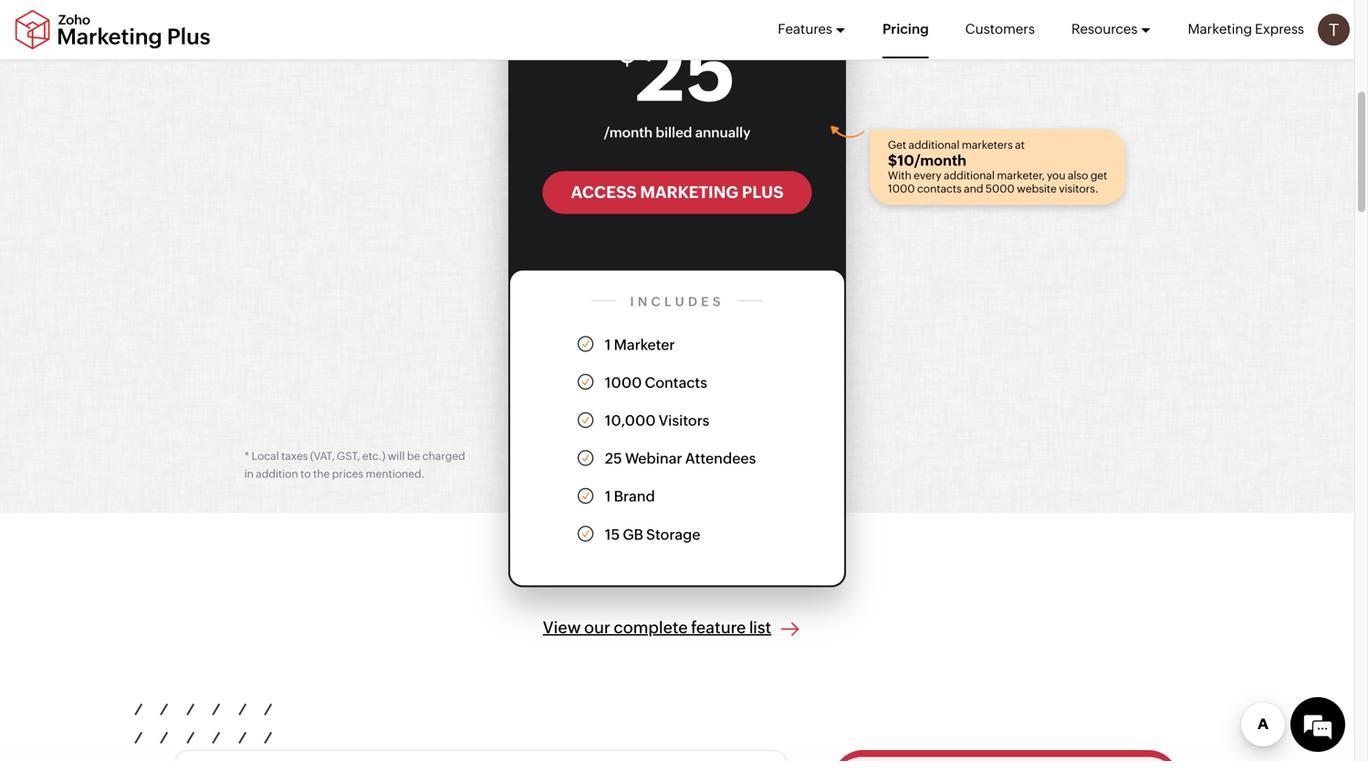 Task type: vqa. For each thing, say whether or not it's contained in the screenshot.
'Marketing Express'
yes



Task type: describe. For each thing, give the bounding box(es) containing it.
access marketing plus link
[[543, 171, 812, 214]]

billed
[[656, 125, 692, 141]]

features link
[[778, 0, 846, 58]]

marketing express link
[[1188, 0, 1304, 58]]

1000 inside $ 25 /month billed annually get additional marketers at $ 10 /month with every additional marketer, you also get 1000 contacts and 5000 website visitors.
[[888, 183, 915, 195]]

1 vertical spatial 25
[[605, 450, 622, 467]]

includes
[[630, 294, 724, 309]]

storage
[[646, 526, 700, 543]]

gst,
[[337, 450, 360, 462]]

be
[[407, 450, 420, 462]]

contacts
[[917, 183, 962, 195]]

every
[[914, 169, 942, 182]]

pricing link
[[883, 0, 929, 58]]

marketing inside marketing express link
[[1188, 21, 1252, 37]]

complete
[[614, 618, 688, 637]]

visitors.
[[1059, 183, 1099, 195]]

marketing express
[[1188, 21, 1304, 37]]

addition
[[256, 468, 298, 480]]

in
[[244, 468, 254, 480]]

plus
[[742, 183, 784, 202]]

0 horizontal spatial /month
[[604, 125, 653, 141]]

25 webinar attendees
[[605, 450, 756, 467]]

view our complete feature list
[[543, 618, 771, 637]]

will
[[388, 450, 405, 462]]

brand
[[614, 488, 655, 505]]

resources link
[[1071, 0, 1151, 58]]

1 for 1 brand
[[605, 488, 611, 505]]

0 horizontal spatial $
[[619, 37, 636, 69]]

view our complete feature list link
[[543, 615, 801, 641]]

webinar
[[625, 450, 682, 467]]

1 vertical spatial /month
[[914, 152, 967, 169]]

customers
[[965, 21, 1035, 37]]

annually
[[695, 125, 751, 141]]

1 marketer
[[605, 336, 675, 353]]

0 vertical spatial additional
[[909, 139, 960, 151]]

at
[[1015, 139, 1025, 151]]

marketer,
[[997, 169, 1045, 182]]

access marketing plus
[[571, 183, 784, 202]]

zoho marketingplus logo image
[[14, 10, 212, 50]]

attendees
[[685, 450, 756, 467]]

the
[[313, 468, 330, 480]]

*
[[244, 450, 249, 462]]

1000 contacts
[[605, 374, 707, 391]]

marketer
[[614, 336, 675, 353]]



Task type: locate. For each thing, give the bounding box(es) containing it.
15
[[605, 526, 620, 543]]

0 horizontal spatial 1000
[[605, 374, 642, 391]]

visitors
[[659, 412, 710, 429]]

1000 down with
[[888, 183, 915, 195]]

1 left brand
[[605, 488, 611, 505]]

1 left marketer
[[605, 336, 611, 353]]

1 for 1 marketer
[[605, 336, 611, 353]]

0 vertical spatial marketing
[[1188, 21, 1252, 37]]

1
[[605, 336, 611, 353], [605, 488, 611, 505]]

with
[[888, 169, 912, 182]]

express
[[1255, 21, 1304, 37]]

charged
[[422, 450, 465, 462]]

25 inside $ 25 /month billed annually get additional marketers at $ 10 /month with every additional marketer, you also get 1000 contacts and 5000 website visitors.
[[636, 25, 736, 119]]

1 horizontal spatial 25
[[636, 25, 736, 119]]

1000
[[888, 183, 915, 195], [605, 374, 642, 391]]

1 horizontal spatial /month
[[914, 152, 967, 169]]

customers link
[[965, 0, 1035, 58]]

etc.)
[[362, 450, 385, 462]]

list
[[749, 618, 771, 637]]

mentioned.
[[366, 468, 425, 480]]

/month left billed
[[604, 125, 653, 141]]

gb
[[623, 526, 643, 543]]

pricing
[[883, 21, 929, 37]]

10,000
[[605, 412, 656, 429]]

to
[[300, 468, 311, 480]]

1 vertical spatial $
[[888, 152, 897, 169]]

1 vertical spatial 1000
[[605, 374, 642, 391]]

view
[[543, 618, 581, 637]]

/month up every
[[914, 152, 967, 169]]

additional up and
[[944, 169, 995, 182]]

website
[[1017, 183, 1057, 195]]

0 horizontal spatial 25
[[605, 450, 622, 467]]

marketing left express
[[1188, 21, 1252, 37]]

access
[[571, 183, 637, 202]]

25 up billed
[[636, 25, 736, 119]]

1 horizontal spatial marketing
[[1188, 21, 1252, 37]]

taxes
[[281, 450, 308, 462]]

get
[[888, 139, 906, 151]]

10,000 visitors
[[605, 412, 710, 429]]

get
[[1090, 169, 1107, 182]]

* local taxes (vat, gst, etc.) will be charged in addition to the prices mentioned.
[[244, 450, 465, 480]]

marketing inside access marketing plus link
[[640, 183, 738, 202]]

additional
[[909, 139, 960, 151], [944, 169, 995, 182]]

marketers
[[962, 139, 1013, 151]]

our
[[584, 618, 610, 637]]

5000
[[986, 183, 1015, 195]]

$
[[619, 37, 636, 69], [888, 152, 897, 169]]

1 vertical spatial 1
[[605, 488, 611, 505]]

additional up every
[[909, 139, 960, 151]]

marketing down billed
[[640, 183, 738, 202]]

0 vertical spatial $
[[619, 37, 636, 69]]

marketing
[[1188, 21, 1252, 37], [640, 183, 738, 202]]

(vat,
[[310, 450, 335, 462]]

local
[[252, 450, 279, 462]]

1000 up the 10,000
[[605, 374, 642, 391]]

terry turtle image
[[1318, 14, 1350, 46]]

2 1 from the top
[[605, 488, 611, 505]]

and
[[964, 183, 983, 195]]

also
[[1068, 169, 1088, 182]]

resources
[[1071, 21, 1138, 37]]

you
[[1047, 169, 1066, 182]]

1 1 from the top
[[605, 336, 611, 353]]

0 vertical spatial 25
[[636, 25, 736, 119]]

0 vertical spatial /month
[[604, 125, 653, 141]]

contacts
[[645, 374, 707, 391]]

25 left webinar
[[605, 450, 622, 467]]

0 horizontal spatial marketing
[[640, 183, 738, 202]]

/month
[[604, 125, 653, 141], [914, 152, 967, 169]]

feature
[[691, 618, 746, 637]]

prices
[[332, 468, 363, 480]]

1 vertical spatial additional
[[944, 169, 995, 182]]

1 horizontal spatial $
[[888, 152, 897, 169]]

1 vertical spatial marketing
[[640, 183, 738, 202]]

10
[[897, 152, 914, 169]]

features
[[778, 21, 832, 37]]

25
[[636, 25, 736, 119], [605, 450, 622, 467]]

1 brand
[[605, 488, 655, 505]]

0 vertical spatial 1
[[605, 336, 611, 353]]

0 vertical spatial 1000
[[888, 183, 915, 195]]

$ 25 /month billed annually get additional marketers at $ 10 /month with every additional marketer, you also get 1000 contacts and 5000 website visitors.
[[604, 25, 1107, 195]]

15 gb storage
[[605, 526, 700, 543]]

1 horizontal spatial 1000
[[888, 183, 915, 195]]



